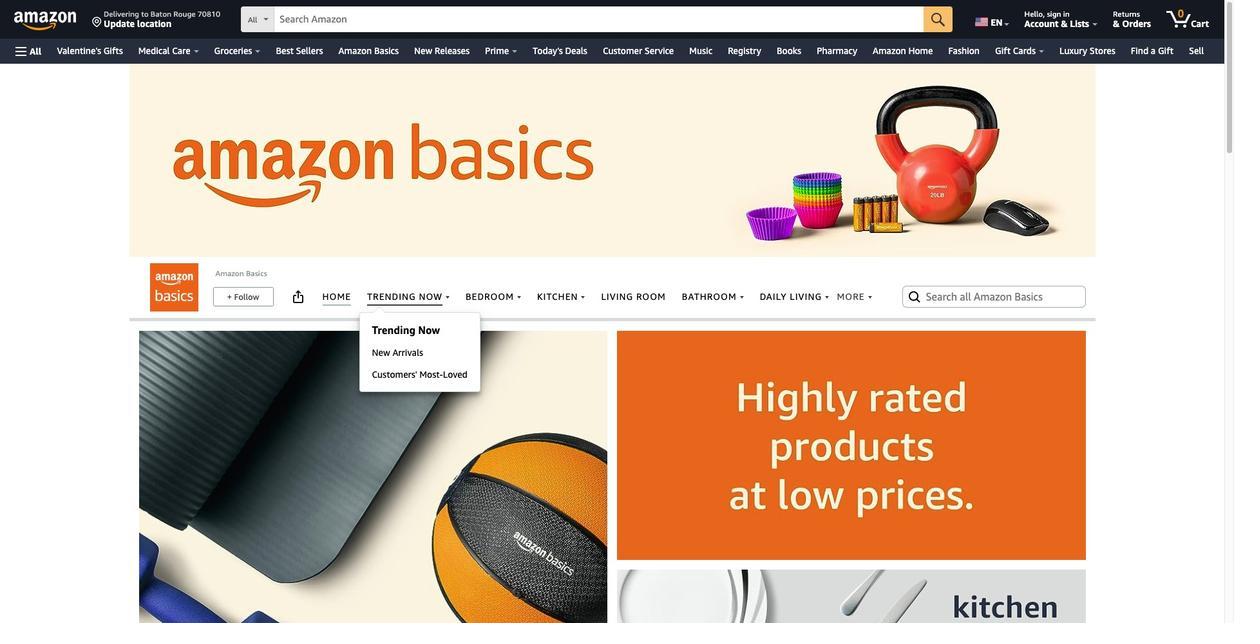 Task type: vqa. For each thing, say whether or not it's contained in the screenshot.
Medical
yes



Task type: describe. For each thing, give the bounding box(es) containing it.
delivering to baton rouge 70810 update location
[[104, 9, 220, 29]]

sell
[[1189, 45, 1204, 56]]

amazon basics inside the navigation navigation
[[338, 45, 399, 56]]

medical care
[[138, 45, 190, 56]]

in
[[1063, 9, 1070, 19]]

baton
[[151, 9, 171, 19]]

best sellers
[[276, 45, 323, 56]]

0 vertical spatial amazon basics link
[[331, 42, 406, 60]]

1 vertical spatial amazon basics
[[215, 269, 267, 278]]

gift cards link
[[988, 42, 1052, 60]]

+ follow button
[[214, 288, 273, 306]]

navigation navigation
[[0, 0, 1224, 64]]

Search Amazon text field
[[274, 7, 924, 32]]

find a gift
[[1131, 45, 1174, 56]]

prime link
[[477, 42, 525, 60]]

basics inside the navigation navigation
[[374, 45, 399, 56]]

medical
[[138, 45, 170, 56]]

all inside all button
[[30, 45, 41, 56]]

luxury stores link
[[1052, 42, 1123, 60]]

en link
[[968, 3, 1015, 35]]

today's
[[533, 45, 563, 56]]

luxury stores
[[1060, 45, 1115, 56]]

1 gift from the left
[[995, 45, 1011, 56]]

customer service
[[603, 45, 674, 56]]

fashion link
[[941, 42, 988, 60]]

new releases link
[[406, 42, 477, 60]]

pharmacy link
[[809, 42, 865, 60]]

customer service link
[[595, 42, 682, 60]]

pharmacy
[[817, 45, 857, 56]]

hello,
[[1024, 9, 1045, 19]]

amazon home
[[873, 45, 933, 56]]

books
[[777, 45, 801, 56]]

today's deals link
[[525, 42, 595, 60]]

deals
[[565, 45, 587, 56]]

today's deals
[[533, 45, 587, 56]]

0 horizontal spatial amazon
[[215, 269, 244, 278]]

share image
[[290, 289, 306, 305]]

sell link
[[1181, 42, 1212, 60]]

new releases
[[414, 45, 470, 56]]

+
[[227, 292, 232, 302]]

all button
[[10, 39, 47, 64]]

luxury
[[1060, 45, 1087, 56]]

customer
[[603, 45, 642, 56]]

cart
[[1191, 18, 1209, 29]]

prime
[[485, 45, 509, 56]]

groceries
[[214, 45, 252, 56]]

& for account
[[1061, 18, 1068, 29]]

find a gift link
[[1123, 42, 1181, 60]]

sign
[[1047, 9, 1061, 19]]

2 gift from the left
[[1158, 45, 1174, 56]]

sellers
[[296, 45, 323, 56]]

delivering
[[104, 9, 139, 19]]

orders
[[1122, 18, 1151, 29]]



Task type: locate. For each thing, give the bounding box(es) containing it.
hello, sign in
[[1024, 9, 1070, 19]]

0 vertical spatial all
[[248, 15, 257, 24]]

cards
[[1013, 45, 1036, 56]]

1 & from the left
[[1061, 18, 1068, 29]]

all down 'amazon' image
[[30, 45, 41, 56]]

0
[[1178, 7, 1184, 20]]

1 vertical spatial basics
[[246, 269, 267, 278]]

1 horizontal spatial &
[[1113, 18, 1120, 29]]

0 vertical spatial basics
[[374, 45, 399, 56]]

account & lists
[[1024, 18, 1089, 29]]

0 horizontal spatial all
[[30, 45, 41, 56]]

basics up follow
[[246, 269, 267, 278]]

2 horizontal spatial amazon
[[873, 45, 906, 56]]

gift left cards
[[995, 45, 1011, 56]]

en
[[991, 17, 1003, 28]]

gift right a
[[1158, 45, 1174, 56]]

music
[[689, 45, 712, 56]]

amazon right "sellers" at the left
[[338, 45, 372, 56]]

valentine's
[[57, 45, 101, 56]]

valentine's gifts
[[57, 45, 123, 56]]

all
[[248, 15, 257, 24], [30, 45, 41, 56]]

registry
[[728, 45, 761, 56]]

returns & orders
[[1113, 9, 1151, 29]]

Search all Amazon Basics search field
[[926, 286, 1064, 308]]

valentine's gifts link
[[49, 42, 131, 60]]

amazon basics logo image
[[150, 263, 198, 312]]

to
[[141, 9, 149, 19]]

0 horizontal spatial basics
[[246, 269, 267, 278]]

2 & from the left
[[1113, 18, 1120, 29]]

new
[[414, 45, 432, 56]]

basics left new
[[374, 45, 399, 56]]

amazon home link
[[865, 42, 941, 60]]

1 horizontal spatial amazon
[[338, 45, 372, 56]]

amazon image
[[14, 12, 77, 31]]

all up groceries link
[[248, 15, 257, 24]]

best sellers link
[[268, 42, 331, 60]]

1 vertical spatial amazon basics link
[[215, 269, 267, 278]]

find
[[1131, 45, 1149, 56]]

gift
[[995, 45, 1011, 56], [1158, 45, 1174, 56]]

+ follow
[[227, 292, 259, 302]]

none submit inside all search field
[[924, 6, 953, 32]]

stores
[[1090, 45, 1115, 56]]

rouge
[[173, 9, 196, 19]]

medical care link
[[131, 42, 207, 60]]

releases
[[435, 45, 470, 56]]

& left the lists
[[1061, 18, 1068, 29]]

follow
[[234, 292, 259, 302]]

a
[[1151, 45, 1156, 56]]

amazon for amazon home link
[[873, 45, 906, 56]]

amazon basics link up the + follow button
[[215, 269, 267, 278]]

amazon basics link left new
[[331, 42, 406, 60]]

amazon basics left new
[[338, 45, 399, 56]]

amazon basics up the + follow button
[[215, 269, 267, 278]]

amazon left home
[[873, 45, 906, 56]]

amazon up +
[[215, 269, 244, 278]]

home
[[908, 45, 933, 56]]

music link
[[682, 42, 720, 60]]

All search field
[[241, 6, 953, 33]]

1 horizontal spatial all
[[248, 15, 257, 24]]

amazon for the top amazon basics link
[[338, 45, 372, 56]]

all inside all search field
[[248, 15, 257, 24]]

1 vertical spatial all
[[30, 45, 41, 56]]

account
[[1024, 18, 1059, 29]]

groceries link
[[207, 42, 268, 60]]

1 horizontal spatial basics
[[374, 45, 399, 56]]

books link
[[769, 42, 809, 60]]

0 horizontal spatial amazon basics
[[215, 269, 267, 278]]

gift cards
[[995, 45, 1036, 56]]

basics
[[374, 45, 399, 56], [246, 269, 267, 278]]

70810
[[198, 9, 220, 19]]

location
[[137, 18, 171, 29]]

& left orders
[[1113, 18, 1120, 29]]

best
[[276, 45, 294, 56]]

search image
[[907, 289, 922, 305]]

care
[[172, 45, 190, 56]]

1 horizontal spatial amazon basics link
[[331, 42, 406, 60]]

lists
[[1070, 18, 1089, 29]]

&
[[1061, 18, 1068, 29], [1113, 18, 1120, 29]]

None submit
[[924, 6, 953, 32]]

gifts
[[103, 45, 123, 56]]

amazon
[[338, 45, 372, 56], [873, 45, 906, 56], [215, 269, 244, 278]]

0 vertical spatial amazon basics
[[338, 45, 399, 56]]

0 horizontal spatial amazon basics link
[[215, 269, 267, 278]]

service
[[645, 45, 674, 56]]

amazon basics link
[[331, 42, 406, 60], [215, 269, 267, 278]]

1 horizontal spatial gift
[[1158, 45, 1174, 56]]

update
[[104, 18, 135, 29]]

1 horizontal spatial amazon basics
[[338, 45, 399, 56]]

returns
[[1113, 9, 1140, 19]]

& for returns
[[1113, 18, 1120, 29]]

0 horizontal spatial &
[[1061, 18, 1068, 29]]

0 horizontal spatial gift
[[995, 45, 1011, 56]]

& inside the returns & orders
[[1113, 18, 1120, 29]]

fashion
[[948, 45, 980, 56]]

amazon basics
[[338, 45, 399, 56], [215, 269, 267, 278]]

registry link
[[720, 42, 769, 60]]



